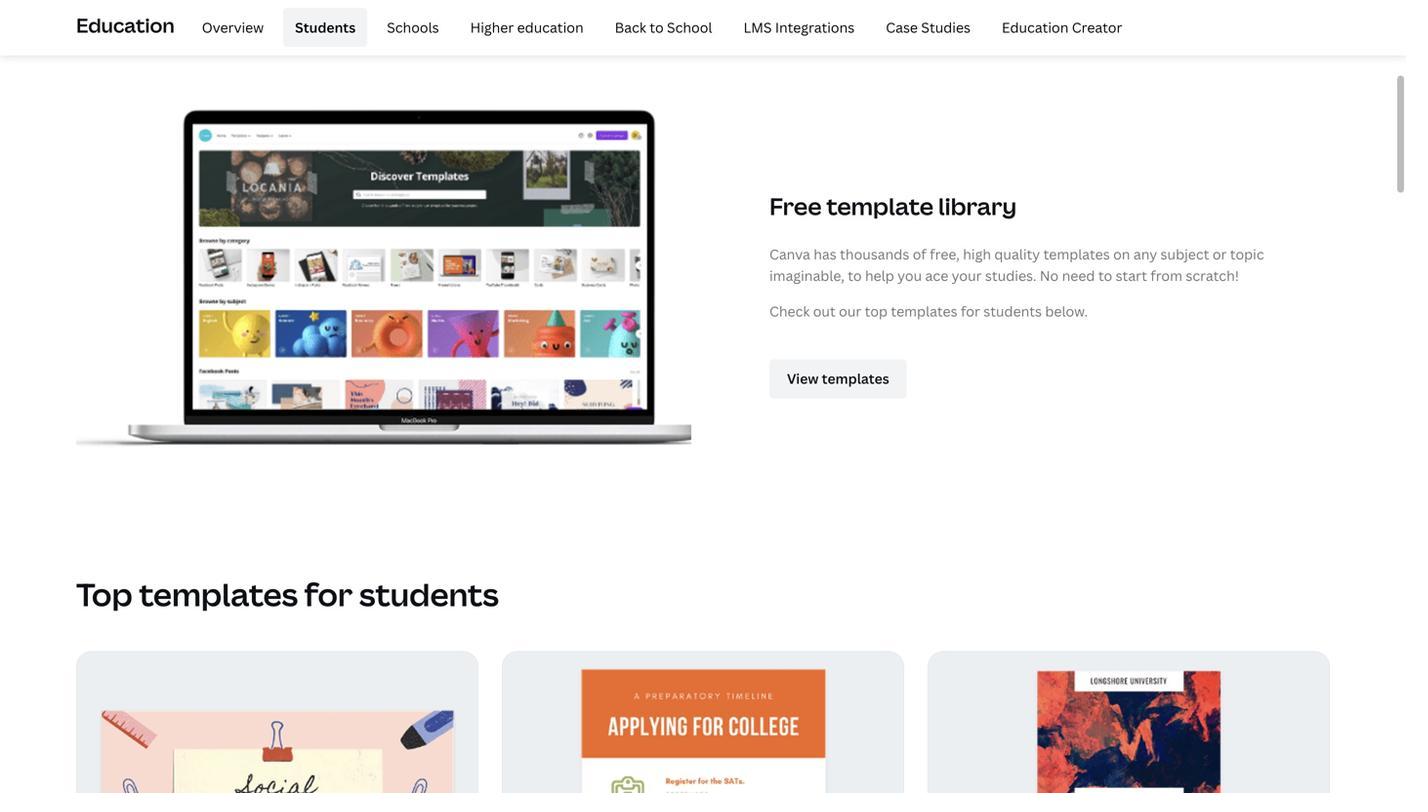 Task type: vqa. For each thing, say whether or not it's contained in the screenshot.
IMAGINABLE,
yes



Task type: describe. For each thing, give the bounding box(es) containing it.
out
[[813, 302, 836, 321]]

your
[[952, 267, 982, 285]]

student presentation image
[[77, 653, 478, 794]]

back to school
[[615, 18, 712, 36]]

lms
[[744, 18, 772, 36]]

1 horizontal spatial to
[[848, 267, 862, 285]]

canva
[[770, 245, 810, 263]]

template
[[827, 190, 934, 222]]

or
[[1213, 245, 1227, 263]]

education
[[517, 18, 584, 36]]

check
[[770, 302, 810, 321]]

student infographic image
[[503, 653, 903, 794]]

check out our top templates for students below.
[[770, 302, 1088, 321]]

start
[[1116, 267, 1147, 285]]

case studies
[[886, 18, 971, 36]]

free
[[770, 190, 822, 222]]

2 horizontal spatial to
[[1099, 267, 1113, 285]]

education for education creator
[[1002, 18, 1069, 36]]

need
[[1062, 267, 1095, 285]]

1 vertical spatial templates
[[891, 302, 958, 321]]

ace
[[925, 267, 949, 285]]

back to school link
[[603, 8, 724, 47]]

menu bar containing overview
[[182, 8, 1134, 47]]

from
[[1151, 267, 1183, 285]]

studies
[[921, 18, 971, 36]]

higher education
[[470, 18, 584, 36]]

1 horizontal spatial students
[[984, 302, 1042, 321]]

integrations
[[775, 18, 855, 36]]

overview link
[[190, 8, 276, 47]]

case studies link
[[874, 8, 983, 47]]

0 vertical spatial for
[[961, 302, 980, 321]]

canva has thousands of free, high quality templates on any subject or topic imaginable, to help you ace your studies. no need to start from scratch!
[[770, 245, 1264, 285]]

no
[[1040, 267, 1059, 285]]

free,
[[930, 245, 960, 263]]

scratch!
[[1186, 267, 1239, 285]]

quality
[[995, 245, 1040, 263]]

free template library
[[770, 190, 1017, 222]]

help
[[865, 267, 894, 285]]

0 horizontal spatial for
[[304, 574, 353, 616]]

top
[[865, 302, 888, 321]]

below.
[[1045, 302, 1088, 321]]

subject
[[1161, 245, 1209, 263]]

schools
[[387, 18, 439, 36]]

has
[[814, 245, 837, 263]]

of
[[913, 245, 927, 263]]

studies.
[[985, 267, 1037, 285]]

thousands
[[840, 245, 910, 263]]



Task type: locate. For each thing, give the bounding box(es) containing it.
education creator link
[[990, 8, 1134, 47]]

menu bar
[[182, 8, 1134, 47]]

schools link
[[375, 8, 451, 47]]

to left start in the top right of the page
[[1099, 267, 1113, 285]]

library
[[938, 190, 1017, 222]]

our
[[839, 302, 862, 321]]

0 vertical spatial templates
[[1044, 245, 1110, 263]]

students
[[984, 302, 1042, 321], [359, 574, 499, 616]]

student templates homepage image
[[76, 64, 691, 526]]

0 horizontal spatial to
[[650, 18, 664, 36]]

any
[[1134, 245, 1157, 263]]

higher
[[470, 18, 514, 36]]

1 horizontal spatial templates
[[891, 302, 958, 321]]

templates inside canva has thousands of free, high quality templates on any subject or topic imaginable, to help you ace your studies. no need to start from scratch!
[[1044, 245, 1110, 263]]

imaginable,
[[770, 267, 845, 285]]

lms integrations
[[744, 18, 855, 36]]

for
[[961, 302, 980, 321], [304, 574, 353, 616]]

2 horizontal spatial templates
[[1044, 245, 1110, 263]]

on
[[1113, 245, 1130, 263]]

0 horizontal spatial students
[[359, 574, 499, 616]]

to left the help
[[848, 267, 862, 285]]

top
[[76, 574, 133, 616]]

0 vertical spatial students
[[984, 302, 1042, 321]]

students link
[[283, 8, 367, 47]]

lms integrations link
[[732, 8, 867, 47]]

topic
[[1230, 245, 1264, 263]]

education inside "link"
[[1002, 18, 1069, 36]]

creator
[[1072, 18, 1123, 36]]

top templates for students
[[76, 574, 499, 616]]

templates
[[1044, 245, 1110, 263], [891, 302, 958, 321], [139, 574, 298, 616]]

you
[[898, 267, 922, 285]]

0 horizontal spatial education
[[76, 12, 175, 38]]

back
[[615, 18, 646, 36]]

to right back
[[650, 18, 664, 36]]

education
[[76, 12, 175, 38], [1002, 18, 1069, 36]]

2 vertical spatial templates
[[139, 574, 298, 616]]

school
[[667, 18, 712, 36]]

case
[[886, 18, 918, 36]]

1 vertical spatial students
[[359, 574, 499, 616]]

overview
[[202, 18, 264, 36]]

0 horizontal spatial templates
[[139, 574, 298, 616]]

students
[[295, 18, 356, 36]]

student poster image
[[929, 653, 1329, 794]]

education creator
[[1002, 18, 1123, 36]]

higher education link
[[459, 8, 595, 47]]

high
[[963, 245, 991, 263]]

education for education
[[76, 12, 175, 38]]

1 horizontal spatial education
[[1002, 18, 1069, 36]]

to
[[650, 18, 664, 36], [848, 267, 862, 285], [1099, 267, 1113, 285]]

1 vertical spatial for
[[304, 574, 353, 616]]

1 horizontal spatial for
[[961, 302, 980, 321]]



